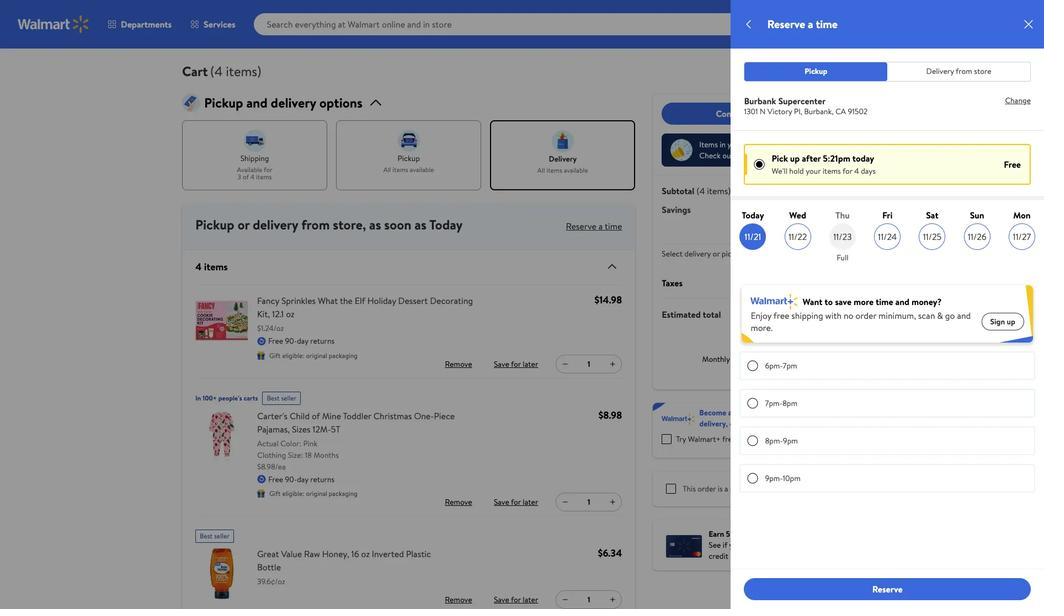 Task type: vqa. For each thing, say whether or not it's contained in the screenshot.


Task type: locate. For each thing, give the bounding box(es) containing it.
scan
[[919, 310, 936, 322]]

inverted
[[372, 548, 404, 561]]

pickup left view
[[722, 249, 744, 260]]

0 vertical spatial packaging
[[329, 351, 358, 360]]

fancy sprinkles what the elf holiday dessert decorating kit, 12.1 oz $1.24/oz
[[257, 295, 473, 334]]

later
[[523, 359, 539, 370], [523, 497, 539, 508], [523, 595, 539, 606]]

2 vertical spatial free
[[268, 474, 283, 485]]

for inside pick up  after 5:21pm today we'll hold your items for 4 days
[[843, 165, 853, 176]]

2 gifteligibleicon image from the top
[[257, 490, 265, 498]]

1 left increase quantity fancy sprinkles what the elf holiday dessert decorating kit, 12.1 oz, current quantity 1 image
[[588, 359, 591, 370]]

1 vertical spatial gift eligible: original packaging
[[270, 489, 358, 499]]

of
[[243, 172, 249, 182], [312, 410, 320, 422]]

1 horizontal spatial best seller alert
[[263, 387, 301, 405]]

no inside earn 5% cash back see if you're pre-approved with no credit risk.
[[816, 540, 824, 551]]

with down eligible
[[816, 366, 830, 377]]

0 vertical spatial your
[[728, 139, 743, 150]]

estimated
[[662, 308, 701, 321]]

0 vertical spatial reserve
[[768, 17, 806, 31]]

0 horizontal spatial items)
[[226, 62, 262, 81]]

1 vertical spatial of
[[312, 410, 320, 422]]

1 horizontal spatial (4
[[697, 185, 706, 197]]

pickup for pickup and delivery options
[[204, 93, 243, 112]]

0 horizontal spatial order
[[698, 484, 717, 495]]

with inside enjoy free shipping with no order minimum, scan & go and more.
[[826, 310, 842, 322]]

Walmart Site-Wide search field
[[254, 13, 853, 35]]

with inside monthly payments available for eligible items. continue with affirm
[[816, 366, 830, 377]]

best for the leftmost the best seller alert
[[200, 532, 213, 541]]

0 vertical spatial gift eligible: original packaging
[[270, 351, 358, 360]]

1 free 90-day returns from the top
[[268, 336, 335, 347]]

items inside shipping available for 3 of 4 items
[[256, 172, 272, 182]]

your down "after"
[[806, 165, 821, 176]]

0 vertical spatial seller
[[281, 394, 297, 403]]

0 horizontal spatial available
[[410, 165, 434, 174]]

in 100+ people's carts
[[196, 394, 258, 403]]

2 horizontal spatial available
[[766, 354, 795, 365]]

3 later from the top
[[523, 595, 539, 606]]

this
[[683, 484, 696, 495]]

gifting image
[[836, 483, 849, 496]]

0 vertical spatial checkout
[[764, 108, 800, 120]]

0 vertical spatial best seller
[[267, 394, 297, 403]]

0 vertical spatial of
[[243, 172, 249, 182]]

2 gift eligible: original packaging from the top
[[270, 489, 358, 499]]

actual
[[257, 438, 279, 449]]

thu
[[836, 209, 850, 221]]

store right delivery
[[975, 66, 992, 77]]

3 save for later from the top
[[494, 595, 539, 606]]

2 returns from the top
[[311, 474, 335, 485]]

later left "decrease quantity carter's child of mine toddler christmas one-piece pajamas, sizes 12m-5t, current quantity 1" "icon"
[[523, 497, 539, 508]]

no down "save"
[[844, 310, 854, 322]]

raw
[[304, 548, 320, 561]]

0 vertical spatial with
[[826, 310, 842, 322]]

1 right "decrease quantity carter's child of mine toddler christmas one-piece pajamas, sizes 12m-5t, current quantity 1" "icon"
[[588, 497, 591, 508]]

in
[[196, 394, 201, 403]]

seller up great value raw honey, 16 oz inverted plastic bottle, with add-on services, 39.6¢/oz, 1 in cart image
[[214, 532, 230, 541]]

shipping
[[241, 153, 269, 164], [792, 310, 824, 322]]

burbank supercenter 1301 n victory pl, burbank, ca 91502
[[745, 95, 868, 117]]

0 horizontal spatial reserve a time
[[566, 220, 623, 233]]

up up hold
[[791, 152, 800, 164]]

calculated at checkout
[[766, 277, 854, 289]]

4
[[1021, 12, 1026, 22], [855, 165, 860, 176], [251, 172, 255, 182], [196, 260, 202, 274]]

order left is
[[698, 484, 717, 495]]

90- for $14.98
[[285, 336, 297, 347]]

pickup down intent image for pickup
[[398, 153, 420, 164]]

1 save for later button from the top
[[492, 355, 541, 373]]

decrease quantity fancy sprinkles what the elf holiday dessert decorating kit, 12.1 oz, current quantity 1 image
[[561, 360, 570, 369]]

2 90- from the top
[[285, 474, 297, 485]]

gift down $1.24/oz
[[270, 351, 281, 360]]

honey,
[[322, 548, 349, 561]]

0 vertical spatial continue
[[716, 108, 752, 120]]

2 save for later button from the top
[[492, 494, 541, 511]]

2 vertical spatial day
[[297, 474, 309, 485]]

1 vertical spatial gift
[[270, 489, 281, 499]]

save for later button left "decrease quantity carter's child of mine toddler christmas one-piece pajamas, sizes 12m-5t, current quantity 1" "icon"
[[492, 494, 541, 511]]

6pm-7pm radio
[[748, 361, 759, 372]]

39.6¢/oz
[[257, 577, 285, 588]]

11/25 button
[[920, 223, 946, 250]]

& left go on the bottom right of the page
[[938, 310, 944, 322]]

1 horizontal spatial reserve
[[768, 17, 806, 31]]

christmas
[[374, 410, 412, 422]]

1 packaging from the top
[[329, 351, 358, 360]]

for right available
[[264, 165, 273, 174]]

packaging down months
[[329, 489, 358, 499]]

checkout for continue to checkout
[[764, 108, 800, 120]]

1 vertical spatial returns
[[311, 474, 335, 485]]

options
[[320, 93, 363, 112]]

16
[[352, 548, 359, 561]]

eligible: for $14.98
[[282, 351, 305, 360]]

2 remove button from the top
[[441, 494, 477, 511]]

(4 for subtotal
[[697, 185, 706, 197]]

0 horizontal spatial of
[[243, 172, 249, 182]]

(4 right cart
[[210, 62, 223, 81]]

oz right 12.1
[[286, 308, 295, 320]]

reserve a time inside dialog
[[768, 17, 838, 31]]

$590.29
[[824, 185, 854, 197]]

2 as from the left
[[415, 215, 427, 234]]

for down 5:21pm
[[843, 165, 853, 176]]

a right is
[[725, 484, 729, 495]]

1 vertical spatial pickup
[[204, 93, 243, 112]]

7pm
[[783, 361, 798, 372]]

gifteligibleicon image down the $8.98/ea
[[257, 490, 265, 498]]

0 horizontal spatial pickup
[[398, 153, 420, 164]]

a inside dialog
[[809, 17, 814, 31]]

from left ,
[[302, 215, 330, 234]]

best seller
[[267, 394, 297, 403], [200, 532, 230, 541]]

cash
[[738, 529, 753, 540]]

2 vertical spatial pickup
[[196, 215, 235, 234]]

free down $1.24/oz
[[268, 336, 283, 347]]

0 horizontal spatial shipping
[[241, 153, 269, 164]]

1 vertical spatial free
[[786, 408, 800, 419]]

0 vertical spatial returns
[[311, 336, 335, 347]]

decorating
[[430, 295, 473, 307]]

for left the decrease quantity great value raw honey, 16 oz inverted plastic bottle, current quantity 1 image
[[511, 595, 521, 606]]

total
[[703, 308, 722, 321]]

toddler
[[343, 410, 372, 422]]

0 vertical spatial oz
[[286, 308, 295, 320]]

0 vertical spatial pickup
[[398, 153, 420, 164]]

1 gift from the top
[[270, 351, 281, 360]]

1 vertical spatial items)
[[708, 185, 731, 197]]

time up hide all items "icon"
[[605, 220, 623, 233]]

12m-
[[313, 423, 331, 436]]

2 select from the left
[[833, 249, 854, 260]]

list
[[182, 120, 636, 191]]

great value raw honey, 16 oz inverted plastic bottle 39.6¢/oz
[[257, 548, 431, 588]]

a up hide all items "icon"
[[599, 220, 603, 233]]

save for later for $6.34
[[494, 595, 539, 606]]

1 returns from the top
[[311, 336, 335, 347]]

in 100+ people's carts alert
[[196, 387, 258, 405]]

monthly
[[703, 354, 730, 365]]

1 vertical spatial eligible:
[[282, 489, 305, 499]]

0 horizontal spatial oz
[[286, 308, 295, 320]]

discounts
[[744, 419, 776, 430]]

day for $8.98
[[297, 474, 309, 485]]

save for later button left the decrease quantity great value raw honey, 16 oz inverted plastic bottle, current quantity 1 image
[[492, 592, 541, 609]]

11/22 button
[[785, 223, 812, 250]]

all inside the pickup all items available
[[384, 165, 391, 174]]

for left eligible
[[797, 354, 806, 365]]

free
[[774, 310, 790, 322], [786, 408, 800, 419], [723, 434, 737, 445]]

order down more
[[856, 310, 877, 322]]

1 vertical spatial 90-
[[285, 474, 297, 485]]

2 save from the top
[[494, 497, 510, 508]]

9pm-10pm
[[766, 474, 801, 485]]

free down the $8.98/ea
[[268, 474, 283, 485]]

3 remove from the top
[[445, 595, 473, 606]]

Search search field
[[254, 13, 853, 35]]

0 vertical spatial save for later button
[[492, 355, 541, 373]]

1 remove button from the top
[[441, 355, 477, 373]]

0 vertical spatial gifteligibleicon image
[[257, 352, 265, 360]]

items
[[700, 139, 718, 150]]

with right approved
[[800, 540, 814, 551]]

2 1 from the top
[[588, 497, 591, 508]]

0 vertical spatial best seller alert
[[263, 387, 301, 405]]

select for 'select' 'button'
[[833, 249, 854, 260]]

2 save for later from the top
[[494, 497, 539, 508]]

free for $8.98
[[268, 474, 283, 485]]

0 horizontal spatial store
[[333, 215, 363, 234]]

2 vertical spatial free
[[723, 434, 737, 445]]

3 remove button from the top
[[441, 592, 477, 609]]

0 vertical spatial day
[[297, 336, 309, 347]]

$60.99
[[826, 204, 852, 216]]

back
[[755, 529, 771, 540]]

1 vertical spatial up
[[1008, 317, 1016, 328]]

1 vertical spatial remove button
[[441, 494, 477, 511]]

2 vertical spatial and
[[958, 310, 972, 322]]

2 eligible: from the top
[[282, 489, 305, 499]]

2 horizontal spatial time
[[876, 296, 894, 308]]

10pm
[[783, 474, 801, 485]]

decrease quantity great value raw honey, 16 oz inverted plastic bottle, current quantity 1 image
[[561, 596, 570, 605]]

best seller alert up carter's
[[263, 387, 301, 405]]

continue
[[716, 108, 752, 120], [783, 366, 814, 377]]

as right ,
[[370, 215, 381, 234]]

0 horizontal spatial time
[[605, 220, 623, 233]]

to
[[754, 108, 762, 120], [746, 249, 753, 260], [825, 296, 834, 308], [764, 408, 771, 419]]

learn more about gifting image
[[746, 485, 755, 494]]

no right approved
[[816, 540, 824, 551]]

0 vertical spatial order
[[856, 310, 877, 322]]

shipping up available
[[241, 153, 269, 164]]

in
[[720, 139, 726, 150]]

2 remove from the top
[[445, 497, 473, 508]]

up inside button
[[1008, 317, 1016, 328]]

1 eligible: from the top
[[282, 351, 305, 360]]

today right soon
[[430, 215, 463, 234]]

2 free 90-day returns from the top
[[268, 474, 335, 485]]

for left "decrease quantity carter's child of mine toddler christmas one-piece pajamas, sizes 12m-5t, current quantity 1" "icon"
[[511, 497, 521, 508]]

0 horizontal spatial up
[[791, 152, 800, 164]]

reserve a time up 'pickup' button
[[768, 17, 838, 31]]

0 horizontal spatial as
[[370, 215, 381, 234]]

items
[[393, 165, 409, 174], [547, 165, 563, 175], [823, 165, 842, 176], [256, 172, 272, 182], [204, 260, 228, 274]]

0 horizontal spatial select
[[662, 249, 683, 260]]

with down "save"
[[826, 310, 842, 322]]

1 select from the left
[[662, 249, 683, 260]]

banner
[[654, 403, 863, 458]]

91502
[[849, 106, 868, 117]]

and inside enjoy free shipping with no order minimum, scan & go and more.
[[958, 310, 972, 322]]

up for pick
[[791, 152, 800, 164]]

walmart plus image
[[662, 414, 696, 425]]

what
[[318, 295, 338, 307]]

and right go on the bottom right of the page
[[958, 310, 972, 322]]

1 vertical spatial with
[[816, 366, 830, 377]]

for left 30
[[739, 434, 749, 445]]

free down gas
[[723, 434, 737, 445]]

hold
[[790, 165, 805, 176]]

1 vertical spatial best seller alert
[[196, 526, 234, 544]]

available inside the delivery all items available
[[564, 165, 589, 175]]

of inside carter's child of mine toddler christmas one-piece pajamas, sizes 12m-5t actual color: pink clothing size: 18 months $8.98/ea
[[312, 410, 320, 422]]

as right soon
[[415, 215, 427, 234]]

all inside the delivery all items available
[[538, 165, 545, 175]]

free for $14.98
[[268, 336, 283, 347]]

gifteligibleicon image for $8.98
[[257, 490, 265, 498]]

free 90-day returns down size:
[[268, 474, 335, 485]]

1 horizontal spatial items)
[[708, 185, 731, 197]]

checkout inside button
[[764, 108, 800, 120]]

gift eligible: original packaging down the 18
[[270, 489, 358, 499]]

extra
[[764, 150, 781, 161]]

store inside button
[[975, 66, 992, 77]]

$8.98
[[599, 408, 623, 422]]

fancy sprinkles what the elf holiday dessert decorating kit, 12.1 oz, with add-on services, $1.24/oz, 1 in cart gift eligible image
[[196, 294, 249, 347]]

later for $6.34
[[523, 595, 539, 606]]

1 original from the top
[[306, 351, 327, 360]]

1 horizontal spatial from
[[957, 66, 973, 77]]

plastic
[[406, 548, 431, 561]]

see
[[709, 540, 722, 551]]

save
[[494, 359, 510, 370], [494, 497, 510, 508], [494, 595, 510, 606]]

90- down the $8.98/ea
[[285, 474, 297, 485]]

1 vertical spatial oz
[[362, 548, 370, 561]]

to inside become a member to get free same-day delivery, gas discounts & more!
[[764, 408, 771, 419]]

increase quantity carter's child of mine toddler christmas one-piece pajamas, sizes 12m-5t, current quantity 1 image
[[609, 498, 618, 507]]

1 left increase quantity great value raw honey, 16 oz inverted plastic bottle, current quantity 1 icon
[[588, 595, 591, 606]]

up inside pick up  after 5:21pm today we'll hold your items for 4 days
[[791, 152, 800, 164]]

$1.24/oz
[[257, 323, 284, 334]]

3 save from the top
[[494, 595, 510, 606]]

select up the taxes
[[662, 249, 683, 260]]

burbank
[[745, 95, 777, 107]]

save for later button left decrease quantity fancy sprinkles what the elf holiday dessert decorating kit, 12.1 oz, current quantity 1 icon
[[492, 355, 541, 373]]

1 vertical spatial $529.30
[[824, 223, 854, 235]]

1 horizontal spatial store
[[975, 66, 992, 77]]

best seller alert
[[263, 387, 301, 405], [196, 526, 234, 544]]

available inside the pickup all items available
[[410, 165, 434, 174]]

fri
[[883, 209, 893, 221]]

best seller up great value raw honey, 16 oz inverted plastic bottle, with add-on services, 39.6¢/oz, 1 in cart image
[[200, 532, 230, 541]]

save for later left "decrease quantity carter's child of mine toddler christmas one-piece pajamas, sizes 12m-5t, current quantity 1" "icon"
[[494, 497, 539, 508]]

with
[[826, 310, 842, 322], [816, 366, 830, 377], [800, 540, 814, 551]]

reserve a time up hide all items "icon"
[[566, 220, 623, 233]]

free 90-day returns for $14.98
[[268, 336, 335, 347]]

1 vertical spatial original
[[306, 489, 327, 499]]

day for $14.98
[[297, 336, 309, 347]]

1 horizontal spatial today
[[742, 209, 765, 221]]

pickup all items available
[[384, 153, 434, 174]]

1 1 from the top
[[588, 359, 591, 370]]

of right 3
[[243, 172, 249, 182]]

pink
[[303, 438, 318, 449]]

eligible: down the $8.98/ea
[[282, 489, 305, 499]]

items) down check at the top right of page
[[708, 185, 731, 197]]

90- down "sprinkles"
[[285, 336, 297, 347]]

gifteligibleicon image down $1.24/oz
[[257, 352, 265, 360]]

your inside items in your cart have reduced prices. check out now for extra savings!
[[728, 139, 743, 150]]

calculated
[[766, 277, 807, 289]]

1 horizontal spatial &
[[938, 310, 944, 322]]

back image
[[743, 18, 756, 31]]

carts
[[244, 394, 258, 403]]

1 gifteligibleicon image from the top
[[257, 352, 265, 360]]

free right enjoy
[[774, 310, 790, 322]]

as soon as 
      today element
[[370, 215, 463, 234]]

1 vertical spatial free
[[268, 336, 283, 347]]

up for sign
[[1008, 317, 1016, 328]]

pickup up "4 items" at the top of page
[[196, 215, 235, 234]]

0 vertical spatial no
[[844, 310, 854, 322]]

0 vertical spatial free
[[774, 310, 790, 322]]

(4 for cart
[[210, 62, 223, 81]]

&
[[938, 310, 944, 322], [777, 419, 783, 430]]

2 packaging from the top
[[329, 489, 358, 499]]

free 90-day returns for $8.98
[[268, 474, 335, 485]]

pickup for pickup or delivery from store , as soon as        today
[[196, 215, 235, 234]]

gifteligibleicon image
[[257, 352, 265, 360], [257, 490, 265, 498]]

1 vertical spatial checkout
[[819, 277, 854, 289]]

0 vertical spatial from
[[957, 66, 973, 77]]

free right get
[[786, 408, 800, 419]]

1 horizontal spatial no
[[844, 310, 854, 322]]

eligible: down $1.24/oz
[[282, 351, 305, 360]]

None radio
[[755, 159, 766, 170]]

2 vertical spatial later
[[523, 595, 539, 606]]

1 horizontal spatial pickup
[[722, 249, 744, 260]]

1 horizontal spatial order
[[856, 310, 877, 322]]

close panel image
[[1023, 18, 1036, 31]]

bottle
[[257, 562, 281, 574]]

pickup inside button
[[805, 66, 828, 77]]

(4 right 'subtotal'
[[697, 185, 706, 197]]

6pm-7pm
[[766, 361, 798, 372]]

eligible:
[[282, 351, 305, 360], [282, 489, 305, 499]]

1 vertical spatial later
[[523, 497, 539, 508]]

to down burbank
[[754, 108, 762, 120]]

time up minimum,
[[876, 296, 894, 308]]

items down intent image for pickup
[[393, 165, 409, 174]]

select down 11/23
[[833, 249, 854, 260]]

or left the 11/21 button at right
[[713, 249, 720, 260]]

0 vertical spatial and
[[247, 93, 268, 112]]

1 horizontal spatial as
[[415, 215, 427, 234]]

2 vertical spatial save
[[494, 595, 510, 606]]

0 vertical spatial gift
[[270, 351, 281, 360]]

2 gift from the top
[[270, 489, 281, 499]]

1 horizontal spatial shipping
[[792, 310, 824, 322]]

3 1 from the top
[[588, 595, 591, 606]]

day left the close walmart plus section image
[[822, 408, 834, 419]]

seller up child
[[281, 394, 297, 403]]

and up minimum,
[[896, 296, 910, 308]]

items right 3
[[256, 172, 272, 182]]

child
[[290, 410, 310, 422]]

90- for $8.98
[[285, 474, 297, 485]]

reserve inside button
[[873, 584, 903, 596]]

3 save for later button from the top
[[492, 592, 541, 609]]

1 vertical spatial gifteligibleicon image
[[257, 490, 265, 498]]

0 vertical spatial free 90-day returns
[[268, 336, 335, 347]]

enjoy
[[751, 310, 772, 322]]

cart (4 items)
[[182, 62, 262, 81]]

time up 'pickup' button
[[817, 17, 838, 31]]

0 horizontal spatial no
[[816, 540, 824, 551]]

gifteligibleicon image for $14.98
[[257, 352, 265, 360]]

(4
[[210, 62, 223, 81], [697, 185, 706, 197]]

to left get
[[764, 408, 771, 419]]

no inside enjoy free shipping with no order minimum, scan & go and more.
[[844, 310, 854, 322]]

1 90- from the top
[[285, 336, 297, 347]]

later left the decrease quantity great value raw honey, 16 oz inverted plastic bottle, current quantity 1 image
[[523, 595, 539, 606]]

go
[[946, 310, 956, 322]]

get
[[773, 408, 785, 419]]

hide all items image
[[602, 260, 619, 273]]

up right the sign
[[1008, 317, 1016, 328]]

2 original from the top
[[306, 489, 327, 499]]

save for later left decrease quantity fancy sprinkles what the elf holiday dessert decorating kit, 12.1 oz, current quantity 1 icon
[[494, 359, 539, 370]]

1 for $6.34
[[588, 595, 591, 606]]

0 horizontal spatial best
[[200, 532, 213, 541]]

pickup inside the pickup all items available
[[398, 153, 420, 164]]

your right in
[[728, 139, 743, 150]]

& inside become a member to get free same-day delivery, gas discounts & more!
[[777, 419, 783, 430]]

2 later from the top
[[523, 497, 539, 508]]

or down 3
[[238, 215, 250, 234]]

for inside monthly payments available for eligible items. continue with affirm
[[797, 354, 806, 365]]

best seller alert up great value raw honey, 16 oz inverted plastic bottle, with add-on services, 39.6¢/oz, 1 in cart image
[[196, 526, 234, 544]]

available down intent image for pickup
[[410, 165, 434, 174]]

4 $529.30
[[1010, 12, 1028, 35]]

reduced price image
[[671, 139, 693, 161]]

best up great value raw honey, 16 oz inverted plastic bottle, with add-on services, 39.6¢/oz, 1 in cart image
[[200, 532, 213, 541]]

increase quantity great value raw honey, 16 oz inverted plastic bottle, current quantity 1 image
[[609, 596, 618, 605]]

pickup
[[398, 153, 420, 164], [722, 249, 744, 260]]

1 horizontal spatial your
[[806, 165, 821, 176]]

kit,
[[257, 308, 270, 320]]

for right now
[[752, 150, 762, 161]]

returns down what
[[311, 336, 335, 347]]

0 vertical spatial free
[[1005, 158, 1022, 170]]

best
[[267, 394, 280, 403], [200, 532, 213, 541]]

0 vertical spatial pickup
[[805, 66, 828, 77]]

2 vertical spatial save for later
[[494, 595, 539, 606]]

at
[[809, 277, 816, 289]]

carter's child of mine toddler christmas one-piece pajamas, sizes 12m-5t, with add-on services, actual color: pink, clothing size: 18 months, $8.98/ea, 1 in cart gift eligible image
[[196, 410, 249, 463]]

decrease quantity carter's child of mine toddler christmas one-piece pajamas, sizes 12m-5t, current quantity 1 image
[[561, 498, 570, 507]]

increase quantity fancy sprinkles what the elf holiday dessert decorating kit, 12.1 oz, current quantity 1 image
[[609, 360, 618, 369]]

today up the 11/21 button at right
[[742, 209, 765, 221]]

90-
[[285, 336, 297, 347], [285, 474, 297, 485]]

available right 6pm-7pm radio
[[766, 354, 795, 365]]

1 vertical spatial order
[[698, 484, 717, 495]]

1 vertical spatial save for later
[[494, 497, 539, 508]]

1 save from the top
[[494, 359, 510, 370]]

gift
[[270, 351, 281, 360], [270, 489, 281, 499]]

of inside shipping available for 3 of 4 items
[[243, 172, 249, 182]]

soon
[[385, 215, 412, 234]]

estimated total
[[662, 308, 722, 321]]

free 90-day returns down $1.24/oz
[[268, 336, 335, 347]]

& left more!
[[777, 419, 783, 430]]

1 horizontal spatial all
[[538, 165, 545, 175]]

wed
[[790, 209, 807, 221]]

8pm
[[783, 398, 798, 409]]

from right delivery
[[957, 66, 973, 77]]

3
[[238, 172, 241, 182]]

save for later button
[[492, 355, 541, 373], [492, 494, 541, 511], [492, 592, 541, 609]]

free
[[1005, 158, 1022, 170], [268, 336, 283, 347], [268, 474, 283, 485]]

shipping down want
[[792, 310, 824, 322]]

try walmart+ free for 30 days!
[[677, 434, 778, 445]]

0 vertical spatial 90-
[[285, 336, 297, 347]]

original for $14.98
[[306, 351, 327, 360]]

packaging down fancy sprinkles what the elf holiday dessert decorating kit, 12.1 oz $1.24/oz
[[329, 351, 358, 360]]

8pm-9pm radio
[[748, 436, 759, 447]]

of up 12m-
[[312, 410, 320, 422]]

delivery
[[271, 93, 316, 112], [549, 154, 577, 165], [253, 215, 298, 234], [685, 249, 711, 260]]

remove for $8.98
[[445, 497, 473, 508]]

items) right cart
[[226, 62, 262, 81]]

change
[[1006, 95, 1032, 106]]

1 gift eligible: original packaging from the top
[[270, 351, 358, 360]]

1 vertical spatial or
[[713, 249, 720, 260]]

available down intent image for delivery
[[564, 165, 589, 175]]

pick
[[772, 152, 789, 164]]

and up intent image for shipping
[[247, 93, 268, 112]]

0 vertical spatial or
[[238, 215, 250, 234]]

1 later from the top
[[523, 359, 539, 370]]

0 horizontal spatial seller
[[214, 532, 230, 541]]

this order is a gift.
[[683, 484, 744, 495]]

best up carter's
[[267, 394, 280, 403]]

shipping inside shipping available for 3 of 4 items
[[241, 153, 269, 164]]

returns down months
[[311, 474, 335, 485]]

day down the 18
[[297, 474, 309, 485]]



Task type: describe. For each thing, give the bounding box(es) containing it.
1 vertical spatial reserve
[[566, 220, 597, 233]]

oz inside fancy sprinkles what the elf holiday dessert decorating kit, 12.1 oz $1.24/oz
[[286, 308, 295, 320]]

0 vertical spatial $529.30
[[1010, 27, 1028, 35]]

available for delivery
[[564, 165, 589, 175]]

7pm-8pm radio
[[748, 398, 759, 409]]

save for $8.98
[[494, 497, 510, 508]]

supercenter
[[779, 95, 826, 107]]

elf
[[355, 295, 366, 307]]

subtotal (4 items)
[[662, 185, 731, 197]]

risk.
[[731, 551, 744, 562]]

with inside earn 5% cash back see if you're pre-approved with no credit risk.
[[800, 540, 814, 551]]

close nudge image
[[834, 146, 843, 155]]

earn
[[709, 529, 725, 540]]

continue to checkout button
[[662, 103, 854, 125]]

remove button for $6.34
[[441, 592, 477, 609]]

1 horizontal spatial and
[[896, 296, 910, 308]]

gift eligible: original packaging for $8.98
[[270, 489, 358, 499]]

$14.98
[[595, 293, 623, 307]]

money?
[[912, 296, 942, 308]]

sizes
[[292, 423, 311, 436]]

save for later button for $8.98
[[492, 494, 541, 511]]

items.
[[834, 354, 854, 365]]

1 vertical spatial pickup
[[722, 249, 744, 260]]

more.
[[751, 322, 773, 334]]

sun
[[971, 209, 985, 221]]

delivery inside the delivery all items available
[[549, 154, 577, 165]]

7pm-8pm
[[766, 398, 798, 409]]

intent image for shipping image
[[244, 130, 266, 152]]

great value raw honey, 16 oz inverted plastic bottle, with add-on services, 39.6¢/oz, 1 in cart image
[[196, 548, 249, 601]]

pickup and delivery options button
[[182, 93, 636, 112]]

returns for $8.98
[[311, 474, 335, 485]]

sprinkles
[[282, 295, 316, 307]]

value
[[281, 548, 302, 561]]

cart_gic_illustration image
[[182, 94, 200, 112]]

4 inside 4 $529.30
[[1021, 12, 1026, 22]]

same-
[[802, 408, 822, 419]]

later for $8.98
[[523, 497, 539, 508]]

monthly payments available for eligible items. continue with affirm
[[703, 354, 854, 377]]

a inside become a member to get free same-day delivery, gas discounts & more!
[[729, 408, 732, 419]]

credit
[[709, 551, 729, 562]]

shipping inside enjoy free shipping with no order minimum, scan & go and more.
[[792, 310, 824, 322]]

to inside button
[[754, 108, 762, 120]]

become a member to get free same-day delivery, gas discounts & more!
[[700, 408, 834, 430]]

11/26
[[969, 231, 987, 243]]

more
[[854, 296, 874, 308]]

4 items
[[196, 260, 228, 274]]

1301
[[745, 106, 759, 117]]

size:
[[288, 450, 303, 461]]

This order is a gift. checkbox
[[667, 484, 677, 494]]

11/24 button
[[875, 223, 901, 250]]

great value raw honey, 16 oz inverted plastic bottle link
[[257, 548, 453, 574]]

11/25
[[924, 231, 942, 243]]

gift.
[[731, 484, 744, 495]]

11/26 button
[[965, 223, 991, 250]]

packaging for $8.98
[[329, 489, 358, 499]]

delivery
[[927, 66, 955, 77]]

prices.
[[807, 139, 828, 150]]

check
[[700, 150, 721, 161]]

view
[[755, 249, 770, 260]]

day inside become a member to get free same-day delivery, gas discounts & more!
[[822, 408, 834, 419]]

pickup and delivery options
[[204, 93, 363, 112]]

items) for subtotal (4 items)
[[708, 185, 731, 197]]

items) for cart (4 items)
[[226, 62, 262, 81]]

1 horizontal spatial seller
[[281, 394, 297, 403]]

affirm
[[832, 366, 854, 377]]

great
[[257, 548, 279, 561]]

remove button for $8.98
[[441, 494, 477, 511]]

4 inside shipping available for 3 of 4 items
[[251, 172, 255, 182]]

,
[[363, 215, 366, 234]]

8pm-9pm
[[766, 436, 799, 447]]

remove for $6.34
[[445, 595, 473, 606]]

all for delivery
[[538, 165, 545, 175]]

affirm image
[[830, 339, 854, 349]]

oz inside 'great value raw honey, 16 oz inverted plastic bottle 39.6¢/oz'
[[362, 548, 370, 561]]

for inside items in your cart have reduced prices. check out now for extra savings!
[[752, 150, 762, 161]]

1 remove from the top
[[445, 359, 473, 370]]

1 vertical spatial store
[[333, 215, 363, 234]]

5t
[[331, 423, 341, 436]]

capital one credit card image
[[667, 533, 703, 558]]

eligible: for $8.98
[[282, 489, 305, 499]]

select button
[[833, 249, 854, 260]]

to inside reserve a time dialog
[[825, 296, 834, 308]]

want to save more time and money?
[[803, 296, 942, 308]]

1 horizontal spatial time
[[817, 17, 838, 31]]

days!
[[761, 434, 778, 445]]

gift for $8.98
[[270, 489, 281, 499]]

intent image for pickup image
[[398, 130, 420, 152]]

items inside the pickup all items available
[[393, 165, 409, 174]]

free inside become a member to get free same-day delivery, gas discounts & more!
[[786, 408, 800, 419]]

your inside pick up  after 5:21pm today we'll hold your items for 4 days
[[806, 165, 821, 176]]

9pm-10pm radio
[[748, 474, 759, 485]]

returns for $14.98
[[311, 336, 335, 347]]

list containing shipping
[[182, 120, 636, 191]]

11/22
[[789, 231, 808, 243]]

save for later for $8.98
[[494, 497, 539, 508]]

have
[[760, 139, 776, 150]]

18
[[305, 450, 312, 461]]

free inside reserve a time dialog
[[1005, 158, 1022, 170]]

walmart plus image
[[751, 294, 799, 310]]

full
[[837, 252, 849, 263]]

save
[[836, 296, 852, 308]]

sign up button
[[982, 313, 1025, 331]]

carter's
[[257, 410, 288, 422]]

checkout for calculated at checkout
[[819, 277, 854, 289]]

reserve a time dialog
[[731, 0, 1045, 610]]

items up fancy sprinkles what the elf holiday dessert decorating kit, 12.1 oz, with add-on services, $1.24/oz, 1 in cart gift eligible image
[[204, 260, 228, 274]]

one-
[[414, 410, 434, 422]]

gift eligible: original packaging for $14.98
[[270, 351, 358, 360]]

from inside button
[[957, 66, 973, 77]]

save for $6.34
[[494, 595, 510, 606]]

banner containing become a member to get free same-day delivery, gas discounts & more!
[[654, 403, 863, 458]]

4 inside pick up  after 5:21pm today we'll hold your items for 4 days
[[855, 165, 860, 176]]

continue inside continue to checkout button
[[716, 108, 752, 120]]

0 horizontal spatial or
[[238, 215, 250, 234]]

we'll
[[772, 165, 788, 176]]

Try Walmart+ free for 30 days! checkbox
[[662, 435, 672, 445]]

2 vertical spatial time
[[876, 296, 894, 308]]

1 vertical spatial time
[[605, 220, 623, 233]]

close walmart plus section image
[[845, 414, 854, 423]]

1 horizontal spatial or
[[713, 249, 720, 260]]

0 horizontal spatial best seller alert
[[196, 526, 234, 544]]

best for the topmost the best seller alert
[[267, 394, 280, 403]]

11/27
[[1014, 231, 1032, 243]]

more!
[[785, 419, 804, 430]]

& inside enjoy free shipping with no order minimum, scan & go and more.
[[938, 310, 944, 322]]

save for later button for $6.34
[[492, 592, 541, 609]]

pre-
[[753, 540, 767, 551]]

pickup or delivery from store , as soon as        today
[[196, 215, 463, 234]]

available for pickup
[[410, 165, 434, 174]]

piece
[[434, 410, 455, 422]]

1 save for later from the top
[[494, 359, 539, 370]]

items inside pick up  after 5:21pm today we'll hold your items for 4 days
[[823, 165, 842, 176]]

select for select delivery or pickup to view fees
[[662, 249, 683, 260]]

1 vertical spatial best seller
[[200, 532, 230, 541]]

months
[[314, 450, 339, 461]]

1 horizontal spatial best seller
[[267, 394, 297, 403]]

$8.98/ea
[[257, 462, 286, 473]]

1 vertical spatial from
[[302, 215, 330, 234]]

pickup for pickup
[[805, 66, 828, 77]]

walmart image
[[18, 15, 89, 33]]

reserve button
[[745, 579, 1032, 601]]

order inside enjoy free shipping with no order minimum, scan & go and more.
[[856, 310, 877, 322]]

free inside enjoy free shipping with no order minimum, scan & go and more.
[[774, 310, 790, 322]]

try
[[677, 434, 687, 445]]

items inside the delivery all items available
[[547, 165, 563, 175]]

continue inside monthly payments available for eligible items. continue with affirm
[[783, 366, 814, 377]]

0 horizontal spatial today
[[430, 215, 463, 234]]

payments
[[732, 354, 765, 365]]

intent image for delivery image
[[552, 130, 574, 152]]

dessert
[[399, 295, 428, 307]]

original for $8.98
[[306, 489, 327, 499]]

ca
[[836, 106, 847, 117]]

items in your cart have reduced prices. check out now for extra savings!
[[700, 139, 828, 161]]

2 vertical spatial $529.30
[[820, 308, 854, 321]]

for inside shipping available for 3 of 4 items
[[264, 165, 273, 174]]

to left view
[[746, 249, 753, 260]]

11/21 button
[[740, 223, 767, 250]]

available inside monthly payments available for eligible items. continue with affirm
[[766, 354, 795, 365]]

for left decrease quantity fancy sprinkles what the elf holiday dessert decorating kit, 12.1 oz, current quantity 1 icon
[[511, 359, 521, 370]]

holiday
[[368, 295, 396, 307]]

packaging for $14.98
[[329, 351, 358, 360]]

savings
[[662, 204, 691, 216]]

gift for $14.98
[[270, 351, 281, 360]]

1 as from the left
[[370, 215, 381, 234]]

1 vertical spatial seller
[[214, 532, 230, 541]]

11/23
[[834, 231, 853, 243]]

12.1
[[272, 308, 284, 320]]

sat
[[927, 209, 939, 221]]

-$60.99
[[823, 204, 852, 216]]

all for pickup
[[384, 165, 391, 174]]

today inside reserve a time dialog
[[742, 209, 765, 221]]

available
[[237, 165, 263, 174]]

1 for $8.98
[[588, 497, 591, 508]]

taxes
[[662, 277, 683, 289]]



